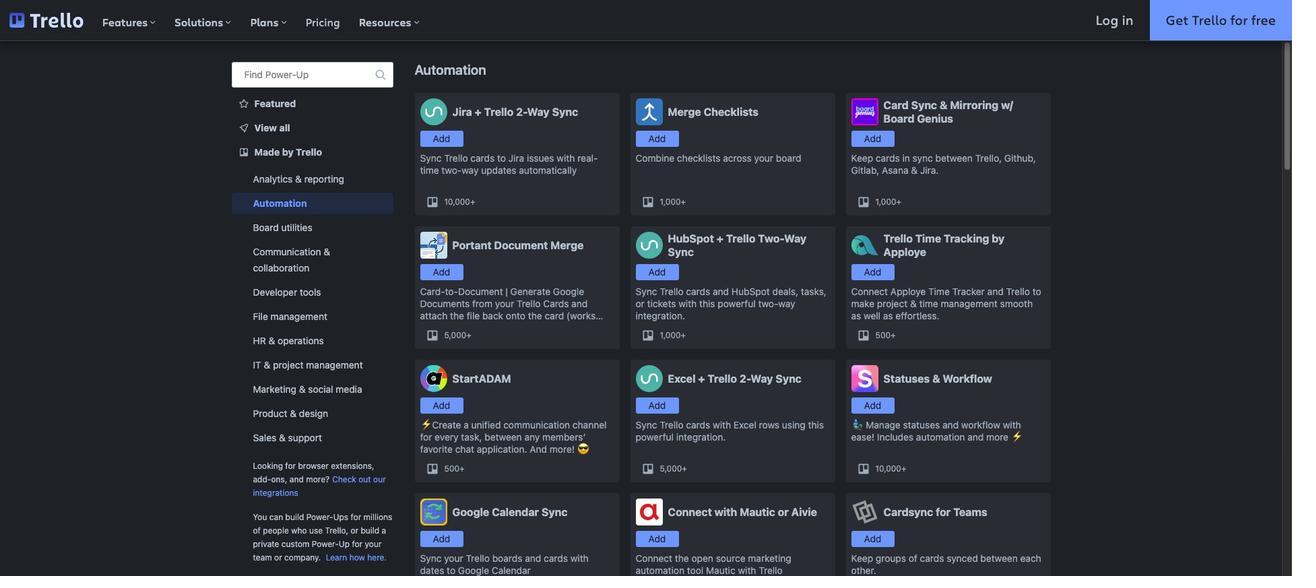 Task type: locate. For each thing, give the bounding box(es) containing it.
1 vertical spatial connect
[[668, 506, 712, 518]]

management up social
[[306, 359, 363, 371]]

1 vertical spatial integration.
[[676, 431, 726, 443]]

with inside "card-to-document | generate google documents from your trello cards and attach the file back onto the card (works with custom fields)"
[[420, 322, 438, 334]]

& right analytics
[[295, 173, 302, 185]]

and right boards
[[525, 553, 541, 564]]

+ down chat
[[460, 464, 465, 474]]

0 vertical spatial jira
[[452, 106, 472, 118]]

connect left open on the bottom
[[636, 553, 673, 564]]

well
[[864, 310, 881, 321]]

add link for statuses & workflow
[[851, 398, 894, 414]]

add button for cardsync for teams
[[851, 531, 894, 547]]

1 vertical spatial power-
[[306, 512, 333, 522]]

or left the aivie in the right of the page
[[778, 506, 789, 518]]

private
[[253, 539, 279, 549]]

+ up sync trello cards to jira issues with real- time two-way updates automatically
[[475, 106, 482, 118]]

for up ons,
[[285, 461, 296, 471]]

connect for connect the open source marketing automation tool mautic with trello
[[636, 553, 673, 564]]

add for connect with mautic or aivie
[[649, 533, 666, 544]]

as down make
[[851, 310, 861, 321]]

of inside you can build power-ups for millions of people who use trello, or build a private custom power-up for your team or company.
[[253, 526, 261, 536]]

mautic inside connect the open source marketing automation tool mautic with trello
[[706, 565, 736, 576]]

plans button
[[241, 0, 296, 40]]

add link for connect with mautic or aivie
[[636, 531, 679, 547]]

build up who
[[285, 512, 304, 522]]

more?
[[306, 474, 330, 484]]

startadam
[[452, 373, 511, 385]]

to inside sync trello cards to jira issues with real- time two-way updates automatically
[[497, 152, 506, 164]]

2 horizontal spatial to
[[1033, 286, 1041, 297]]

trello
[[1192, 11, 1227, 29], [484, 106, 514, 118], [296, 146, 322, 158], [444, 152, 468, 164], [726, 232, 756, 245], [884, 232, 913, 245], [660, 286, 684, 297], [1006, 286, 1030, 297], [517, 298, 541, 309], [708, 373, 737, 385], [660, 419, 684, 431], [466, 553, 490, 564], [759, 565, 783, 576]]

way inside hubspot + trello two-way sync
[[784, 232, 807, 245]]

+ for card sync & mirroring w/ board genius
[[897, 197, 902, 207]]

0 horizontal spatial two-
[[442, 164, 462, 176]]

your up here.
[[365, 539, 382, 549]]

extensions,
[[331, 461, 374, 471]]

0 vertical spatial keep
[[851, 152, 873, 164]]

0 vertical spatial time
[[916, 232, 941, 245]]

way up issues
[[527, 106, 550, 118]]

way for jira + trello 2-way sync
[[527, 106, 550, 118]]

1 vertical spatial document
[[458, 286, 503, 297]]

1 vertical spatial automation
[[253, 197, 307, 209]]

cards inside sync trello cards to jira issues with real- time two-way updates automatically
[[471, 152, 495, 164]]

& inside communication & collaboration
[[324, 246, 330, 257]]

mautic left the aivie in the right of the page
[[740, 506, 775, 518]]

and
[[530, 443, 547, 455]]

0 horizontal spatial 2-
[[516, 106, 527, 118]]

in
[[1122, 11, 1134, 29], [903, 152, 910, 164]]

connect for connect apploye time tracker and trello to make project & time management smooth as well as effortless.
[[851, 286, 888, 297]]

marketing & social media link
[[231, 379, 393, 400]]

0 horizontal spatial way
[[462, 164, 479, 176]]

find power-up
[[244, 69, 309, 80]]

your inside you can build power-ups for millions of people who use trello, or build a private custom power-up for your team or company.
[[365, 539, 382, 549]]

connect apploye time tracker and trello to make project & time management smooth as well as effortless.
[[851, 286, 1041, 321]]

1,000 for hubspot + trello two-way sync
[[660, 330, 681, 340]]

+ down effortless.
[[891, 330, 896, 340]]

1 horizontal spatial to
[[497, 152, 506, 164]]

add for card sync & mirroring w/ board genius
[[864, 133, 882, 144]]

500 + down chat
[[444, 464, 465, 474]]

keep up "other."
[[851, 553, 873, 564]]

1,000 +
[[660, 197, 686, 207], [876, 197, 902, 207], [660, 330, 686, 340]]

between left each
[[981, 553, 1018, 564]]

0 horizontal spatial the
[[450, 310, 464, 321]]

of inside keep groups of cards synced between each other.
[[909, 553, 918, 564]]

& down sync
[[911, 164, 918, 176]]

0 horizontal spatial as
[[851, 310, 861, 321]]

& down board utilities link
[[324, 246, 330, 257]]

& left social
[[299, 383, 306, 395]]

trello inside get trello for free "link"
[[1192, 11, 1227, 29]]

2 vertical spatial between
[[981, 553, 1018, 564]]

1 horizontal spatial trello,
[[975, 152, 1002, 164]]

hubspot
[[668, 232, 714, 245], [732, 286, 770, 297]]

add button for jira + trello 2-way sync
[[420, 131, 463, 147]]

trello image
[[9, 13, 83, 28], [10, 13, 83, 28]]

time inside connect apploye time tracker and trello to make project & time management smooth as well as effortless.
[[929, 286, 950, 297]]

0 vertical spatial 500 +
[[876, 330, 896, 340]]

+ down the checklists in the right top of the page
[[681, 197, 686, 207]]

1 horizontal spatial this
[[808, 419, 824, 431]]

trello inside sync trello cards to jira issues with real- time two-way updates automatically
[[444, 152, 468, 164]]

0 horizontal spatial between
[[485, 431, 522, 443]]

1 vertical spatial by
[[992, 232, 1005, 245]]

up up featured link
[[296, 69, 309, 80]]

for right ups
[[351, 512, 361, 522]]

more!
[[550, 443, 575, 455]]

automation
[[415, 62, 486, 77], [253, 197, 307, 209]]

0 horizontal spatial way
[[527, 106, 550, 118]]

keep groups of cards synced between each other.
[[851, 553, 1042, 576]]

google up cards
[[553, 286, 584, 297]]

add button for google calendar sync
[[420, 531, 463, 547]]

connect inside connect the open source marketing automation tool mautic with trello
[[636, 553, 673, 564]]

it & project management link
[[231, 354, 393, 376]]

1,000 down combine
[[660, 197, 681, 207]]

marketing
[[748, 553, 792, 564]]

build down the millions
[[361, 526, 380, 536]]

a inside you can build power-ups for millions of people who use trello, or build a private custom power-up for your team or company.
[[382, 526, 386, 536]]

keep for cardsync for teams
[[851, 553, 873, 564]]

0 horizontal spatial board
[[253, 222, 279, 233]]

add for trello time tracking by apploye
[[864, 266, 882, 278]]

+
[[475, 106, 482, 118], [470, 197, 475, 207], [681, 197, 686, 207], [897, 197, 902, 207], [717, 232, 724, 245], [466, 330, 472, 340], [681, 330, 686, 340], [891, 330, 896, 340], [698, 373, 705, 385], [460, 464, 465, 474], [682, 464, 687, 474], [901, 464, 907, 474]]

google right dates
[[458, 565, 489, 576]]

in inside keep cards in sync between trello, github, gitlab, asana & jira.
[[903, 152, 910, 164]]

1 horizontal spatial hubspot
[[732, 286, 770, 297]]

1 keep from the top
[[851, 152, 873, 164]]

mautic
[[740, 506, 775, 518], [706, 565, 736, 576]]

1 as from the left
[[851, 310, 861, 321]]

0 horizontal spatial 500
[[444, 464, 460, 474]]

0 vertical spatial 5,000 +
[[444, 330, 472, 340]]

10,000 + for statuses & workflow
[[876, 464, 907, 474]]

board inside board utilities link
[[253, 222, 279, 233]]

to right dates
[[447, 565, 456, 576]]

add button for startadam
[[420, 398, 463, 414]]

using
[[782, 419, 806, 431]]

0 vertical spatial 10,000
[[444, 197, 470, 207]]

+ down sync trello cards and hubspot deals, tasks, or tickets with this powerful two-way integration.
[[681, 330, 686, 340]]

workflow
[[943, 373, 992, 385]]

with inside the sync trello cards with excel rows using this powerful integration.
[[713, 419, 731, 431]]

add link for card sync & mirroring w/ board genius
[[851, 131, 894, 147]]

5,000
[[444, 330, 466, 340], [660, 464, 682, 474]]

2- up the sync trello cards with excel rows using this powerful integration.
[[740, 373, 751, 385]]

0 horizontal spatial to
[[447, 565, 456, 576]]

management inside connect apploye time tracker and trello to make project & time management smooth as well as effortless.
[[941, 298, 998, 309]]

1 vertical spatial 5,000 +
[[660, 464, 687, 474]]

& for product & design
[[290, 408, 297, 419]]

+ down includes
[[901, 464, 907, 474]]

0 vertical spatial to
[[497, 152, 506, 164]]

0 horizontal spatial mautic
[[706, 565, 736, 576]]

and inside sync your trello boards and cards with dates to google calendar
[[525, 553, 541, 564]]

to up the smooth
[[1033, 286, 1041, 297]]

add button for connect with mautic or aivie
[[636, 531, 679, 547]]

featured link
[[231, 93, 393, 115]]

add button for merge checklists
[[636, 131, 679, 147]]

automation
[[916, 431, 965, 443], [636, 565, 685, 576]]

time
[[916, 232, 941, 245], [929, 286, 950, 297]]

& for communication & collaboration
[[324, 246, 330, 257]]

& left design on the left of page
[[290, 408, 297, 419]]

document up from
[[458, 286, 503, 297]]

+ inside hubspot + trello two-way sync
[[717, 232, 724, 245]]

between up jira.
[[936, 152, 973, 164]]

media
[[336, 383, 362, 395]]

& inside connect apploye time tracker and trello to make project & time management smooth as well as effortless.
[[910, 298, 917, 309]]

and inside connect apploye time tracker and trello to make project & time management smooth as well as effortless.
[[988, 286, 1004, 297]]

the
[[450, 310, 464, 321], [528, 310, 542, 321], [675, 553, 689, 564]]

calendar up boards
[[492, 506, 539, 518]]

of down you at the bottom of page
[[253, 526, 261, 536]]

project inside connect apploye time tracker and trello to make project & time management smooth as well as effortless.
[[877, 298, 908, 309]]

1,000 + for merge checklists
[[660, 197, 686, 207]]

0 vertical spatial by
[[282, 146, 294, 158]]

0 vertical spatial hubspot
[[668, 232, 714, 245]]

0 vertical spatial trello,
[[975, 152, 1002, 164]]

1 horizontal spatial excel
[[734, 419, 757, 431]]

1 horizontal spatial jira
[[509, 152, 524, 164]]

design
[[299, 408, 328, 419]]

+ down file
[[466, 330, 472, 340]]

2 keep from the top
[[851, 553, 873, 564]]

you
[[253, 512, 267, 522]]

google inside sync your trello boards and cards with dates to google calendar
[[458, 565, 489, 576]]

each
[[1021, 553, 1042, 564]]

500 for trello time tracking by apploye
[[876, 330, 891, 340]]

+ down asana
[[897, 197, 902, 207]]

fields)
[[477, 322, 506, 334]]

|
[[506, 286, 508, 297]]

cards inside the sync trello cards with excel rows using this powerful integration.
[[686, 419, 710, 431]]

0 horizontal spatial automation
[[253, 197, 307, 209]]

by inside trello time tracking by apploye
[[992, 232, 1005, 245]]

10,000 for statuses & workflow
[[876, 464, 901, 474]]

in up asana
[[903, 152, 910, 164]]

custom
[[281, 539, 310, 549]]

1 horizontal spatial two-
[[758, 298, 778, 309]]

cards
[[543, 298, 569, 309]]

and
[[713, 286, 729, 297], [988, 286, 1004, 297], [571, 298, 588, 309], [943, 419, 959, 431], [968, 431, 984, 443], [290, 474, 304, 484], [525, 553, 541, 564]]

trello, left github,
[[975, 152, 1002, 164]]

+ left "two-"
[[717, 232, 724, 245]]

+ for statuses & workflow
[[901, 464, 907, 474]]

1 vertical spatial apploye
[[891, 286, 926, 297]]

mirroring
[[950, 99, 999, 111]]

1 vertical spatial in
[[903, 152, 910, 164]]

calendar down boards
[[492, 565, 531, 576]]

automation link
[[231, 193, 393, 214]]

apploye
[[884, 246, 926, 258], [891, 286, 926, 297]]

1 horizontal spatial 5,000 +
[[660, 464, 687, 474]]

0 vertical spatial excel
[[668, 373, 696, 385]]

10,000 down includes
[[876, 464, 901, 474]]

connect the open source marketing automation tool mautic with trello
[[636, 553, 792, 576]]

trello inside sync your trello boards and cards with dates to google calendar
[[466, 553, 490, 564]]

& inside keep cards in sync between trello, github, gitlab, asana & jira.
[[911, 164, 918, 176]]

1 horizontal spatial by
[[992, 232, 1005, 245]]

way for hubspot + trello two-way sync
[[784, 232, 807, 245]]

& right statuses
[[933, 373, 940, 385]]

document
[[494, 239, 548, 251], [458, 286, 503, 297]]

tools
[[300, 286, 321, 298]]

this inside the sync trello cards with excel rows using this powerful integration.
[[808, 419, 824, 431]]

way up rows
[[751, 373, 773, 385]]

apploye inside trello time tracking by apploye
[[884, 246, 926, 258]]

file management link
[[231, 306, 393, 327]]

merge left 'checklists'
[[668, 106, 701, 118]]

with inside sync trello cards to jira issues with real- time two-way updates automatically
[[557, 152, 575, 164]]

5,000 + for portant document merge
[[444, 330, 472, 340]]

integration.
[[636, 310, 685, 321], [676, 431, 726, 443]]

between inside keep groups of cards synced between each other.
[[981, 553, 1018, 564]]

1 vertical spatial mautic
[[706, 565, 736, 576]]

0 horizontal spatial 10,000
[[444, 197, 470, 207]]

by right made
[[282, 146, 294, 158]]

0 horizontal spatial time
[[420, 164, 439, 176]]

for left the free
[[1231, 11, 1248, 29]]

the inside connect the open source marketing automation tool mautic with trello
[[675, 553, 689, 564]]

1 vertical spatial this
[[808, 419, 824, 431]]

management down tracker on the right of the page
[[941, 298, 998, 309]]

2 vertical spatial google
[[458, 565, 489, 576]]

2 vertical spatial connect
[[636, 553, 673, 564]]

1 horizontal spatial of
[[909, 553, 918, 564]]

1 horizontal spatial 10,000 +
[[876, 464, 907, 474]]

0 horizontal spatial excel
[[668, 373, 696, 385]]

way up deals,
[[784, 232, 807, 245]]

500 + down well
[[876, 330, 896, 340]]

1 vertical spatial 500 +
[[444, 464, 465, 474]]

plans
[[250, 15, 279, 30]]

1 vertical spatial two-
[[758, 298, 778, 309]]

1 horizontal spatial 10,000
[[876, 464, 901, 474]]

time
[[420, 164, 439, 176], [919, 298, 938, 309]]

1 horizontal spatial between
[[936, 152, 973, 164]]

add link
[[420, 131, 463, 147], [636, 131, 679, 147], [851, 131, 894, 147], [420, 264, 463, 280], [636, 264, 679, 280], [851, 264, 894, 280], [420, 398, 463, 414], [636, 398, 679, 414], [851, 398, 894, 414], [420, 531, 463, 547], [636, 531, 679, 547], [851, 531, 894, 547]]

board down card on the top of page
[[884, 113, 915, 125]]

out
[[359, 474, 371, 484]]

two- left the updates
[[442, 164, 462, 176]]

to
[[497, 152, 506, 164], [1033, 286, 1041, 297], [447, 565, 456, 576]]

0 horizontal spatial powerful
[[636, 431, 674, 443]]

made
[[254, 146, 280, 158]]

keep inside keep groups of cards synced between each other.
[[851, 553, 873, 564]]

& right sales
[[279, 432, 286, 443]]

trello inside "card-to-document | generate google documents from your trello cards and attach the file back onto the card (works with custom fields)"
[[517, 298, 541, 309]]

500 down well
[[876, 330, 891, 340]]

and inside "card-to-document | generate google documents from your trello cards and attach the file back onto the card (works with custom fields)"
[[571, 298, 588, 309]]

1 horizontal spatial 2-
[[740, 373, 751, 385]]

⚡create
[[420, 419, 461, 431]]

1 horizontal spatial board
[[884, 113, 915, 125]]

board
[[776, 152, 801, 164]]

1,000 down tickets
[[660, 330, 681, 340]]

0 vertical spatial two-
[[442, 164, 462, 176]]

1 vertical spatial calendar
[[492, 565, 531, 576]]

1 horizontal spatial up
[[339, 539, 350, 549]]

trello, down ups
[[325, 526, 348, 536]]

0 vertical spatial powerful
[[718, 298, 756, 309]]

0 vertical spatial merge
[[668, 106, 701, 118]]

1 horizontal spatial mautic
[[740, 506, 775, 518]]

with inside 🧞‍♂️ manage statuses and workflow with ease! includes automation and more ⚡️
[[1003, 419, 1021, 431]]

between up application.
[[485, 431, 522, 443]]

for up favorite
[[420, 431, 432, 443]]

0 vertical spatial 10,000 +
[[444, 197, 475, 207]]

cards down excel + trello 2-way sync on the right bottom of the page
[[686, 419, 710, 431]]

& for analytics & reporting
[[295, 173, 302, 185]]

10,000 + up portant
[[444, 197, 475, 207]]

add link for merge checklists
[[636, 131, 679, 147]]

way down deals,
[[778, 298, 795, 309]]

add link for excel + trello 2-way sync
[[636, 398, 679, 414]]

tracking
[[944, 232, 989, 245]]

or left tickets
[[636, 298, 645, 309]]

analytics & reporting link
[[231, 168, 393, 190]]

cardsync for teams
[[884, 506, 988, 518]]

the left card at the left of page
[[528, 310, 542, 321]]

automation left tool
[[636, 565, 685, 576]]

connect
[[851, 286, 888, 297], [668, 506, 712, 518], [636, 553, 673, 564]]

500 down chat
[[444, 464, 460, 474]]

by right "tracking" in the right of the page
[[992, 232, 1005, 245]]

way for excel + trello 2-way sync
[[751, 373, 773, 385]]

document up generate
[[494, 239, 548, 251]]

trello inside sync trello cards and hubspot deals, tasks, or tickets with this powerful two-way integration.
[[660, 286, 684, 297]]

+ for trello time tracking by apploye
[[891, 330, 896, 340]]

trello, inside you can build power-ups for millions of people who use trello, or build a private custom power-up for your team or company.
[[325, 526, 348, 536]]

and inside looking for browser extensions, add-ons, and more?
[[290, 474, 304, 484]]

& right hr
[[269, 335, 275, 346]]

features button
[[93, 0, 165, 40]]

1,000 + down asana
[[876, 197, 902, 207]]

0 horizontal spatial of
[[253, 526, 261, 536]]

2 vertical spatial management
[[306, 359, 363, 371]]

keep up gitlab,
[[851, 152, 873, 164]]

(works
[[567, 310, 596, 321]]

two- down deals,
[[758, 298, 778, 309]]

for left teams
[[936, 506, 951, 518]]

connect inside connect apploye time tracker and trello to make project & time management smooth as well as effortless.
[[851, 286, 888, 297]]

by
[[282, 146, 294, 158], [992, 232, 1005, 245]]

ons,
[[271, 474, 287, 484]]

add button for statuses & workflow
[[851, 398, 894, 414]]

5,000 +
[[444, 330, 472, 340], [660, 464, 687, 474]]

project up well
[[877, 298, 908, 309]]

1,000 down asana
[[876, 197, 897, 207]]

with inside sync trello cards and hubspot deals, tasks, or tickets with this powerful two-way integration.
[[679, 298, 697, 309]]

portant document merge
[[452, 239, 584, 251]]

hubspot inside sync trello cards and hubspot deals, tasks, or tickets with this powerful two-way integration.
[[732, 286, 770, 297]]

0 vertical spatial 500
[[876, 330, 891, 340]]

cards left synced
[[920, 553, 944, 564]]

excel inside the sync trello cards with excel rows using this powerful integration.
[[734, 419, 757, 431]]

0 vertical spatial power-
[[265, 69, 296, 80]]

trello time tracking by apploye
[[884, 232, 1005, 258]]

up up learn
[[339, 539, 350, 549]]

1 vertical spatial merge
[[551, 239, 584, 251]]

1 vertical spatial 10,000 +
[[876, 464, 907, 474]]

keep inside keep cards in sync between trello, github, gitlab, asana & jira.
[[851, 152, 873, 164]]

+ down the sync trello cards with excel rows using this powerful integration.
[[682, 464, 687, 474]]

500 for startadam
[[444, 464, 460, 474]]

a
[[464, 419, 469, 431], [382, 526, 386, 536]]

10,000 up portant
[[444, 197, 470, 207]]

this right tickets
[[699, 298, 715, 309]]

add button for excel + trello 2-way sync
[[636, 398, 679, 414]]

sync
[[913, 152, 933, 164]]

you can build power-ups for millions of people who use trello, or build a private custom power-up for your team or company.
[[253, 512, 392, 563]]

for up the how
[[352, 539, 363, 549]]

between inside keep cards in sync between trello, github, gitlab, asana & jira.
[[936, 152, 973, 164]]

utilities
[[281, 222, 312, 233]]

jira inside sync trello cards to jira issues with real- time two-way updates automatically
[[509, 152, 524, 164]]

automation inside automation link
[[253, 197, 307, 209]]

as right well
[[883, 310, 893, 321]]

1 vertical spatial trello,
[[325, 526, 348, 536]]

1 vertical spatial board
[[253, 222, 279, 233]]

trello inside the sync trello cards with excel rows using this powerful integration.
[[660, 419, 684, 431]]

1 vertical spatial to
[[1033, 286, 1041, 297]]

automation inside connect the open source marketing automation tool mautic with trello
[[636, 565, 685, 576]]

the up tool
[[675, 553, 689, 564]]

1 horizontal spatial a
[[464, 419, 469, 431]]

cards inside keep groups of cards synced between each other.
[[920, 553, 944, 564]]

power- up use
[[306, 512, 333, 522]]

view all link
[[231, 117, 393, 139]]

0 vertical spatial this
[[699, 298, 715, 309]]

way left the updates
[[462, 164, 479, 176]]

1 vertical spatial a
[[382, 526, 386, 536]]

1,000 + down combine
[[660, 197, 686, 207]]

1 vertical spatial way
[[784, 232, 807, 245]]

connect up make
[[851, 286, 888, 297]]

0 vertical spatial management
[[941, 298, 998, 309]]

channel
[[573, 419, 607, 431]]

and down workflow
[[968, 431, 984, 443]]

1 vertical spatial way
[[778, 298, 795, 309]]

10,000 + for jira + trello 2-way sync
[[444, 197, 475, 207]]

automation down statuses
[[916, 431, 965, 443]]

and right ons,
[[290, 474, 304, 484]]

1 vertical spatial of
[[909, 553, 918, 564]]

calendar
[[492, 506, 539, 518], [492, 565, 531, 576]]

1 vertical spatial up
[[339, 539, 350, 549]]

2 horizontal spatial the
[[675, 553, 689, 564]]

1 vertical spatial management
[[271, 311, 327, 322]]

members'
[[542, 431, 586, 443]]

+ up portant
[[470, 197, 475, 207]]

file
[[467, 310, 480, 321]]

add button for hubspot + trello two-way sync
[[636, 264, 679, 280]]

1 horizontal spatial 500 +
[[876, 330, 896, 340]]

0 horizontal spatial hubspot
[[668, 232, 714, 245]]

0 horizontal spatial trello,
[[325, 526, 348, 536]]

power- right find
[[265, 69, 296, 80]]

for inside ⚡create a unified communication channel for every task, between any members' favorite chat application. and more! 😎
[[420, 431, 432, 443]]

trello inside made by trello link
[[296, 146, 322, 158]]

integration. inside sync trello cards and hubspot deals, tasks, or tickets with this powerful two-way integration.
[[636, 310, 685, 321]]

cards up the updates
[[471, 152, 495, 164]]

& up genius on the right top of the page
[[940, 99, 948, 111]]

+ for jira + trello 2-way sync
[[470, 197, 475, 207]]

1 vertical spatial excel
[[734, 419, 757, 431]]

featured
[[254, 98, 296, 109]]

0 vertical spatial between
[[936, 152, 973, 164]]

0 horizontal spatial 500 +
[[444, 464, 465, 474]]

powerful
[[718, 298, 756, 309], [636, 431, 674, 443]]

operations
[[278, 335, 324, 346]]

sync inside card sync & mirroring w/ board genius
[[911, 99, 937, 111]]

1 vertical spatial keep
[[851, 553, 873, 564]]

mautic down source
[[706, 565, 736, 576]]

1,000 for merge checklists
[[660, 197, 681, 207]]

product & design
[[253, 408, 328, 419]]

cards right boards
[[544, 553, 568, 564]]

task,
[[461, 431, 482, 443]]

& for sales & support
[[279, 432, 286, 443]]

way inside sync trello cards to jira issues with real- time two-way updates automatically
[[462, 164, 479, 176]]

add for statuses & workflow
[[864, 400, 882, 411]]

2 vertical spatial way
[[751, 373, 773, 385]]

to up the updates
[[497, 152, 506, 164]]

1 vertical spatial 5,000
[[660, 464, 682, 474]]



Task type: vqa. For each thing, say whether or not it's contained in the screenshot.
cards in the Keep cards in sync between Trello, Github, Gitlab, Asana & Jira.
yes



Task type: describe. For each thing, give the bounding box(es) containing it.
1 horizontal spatial in
[[1122, 11, 1134, 29]]

statuses & workflow
[[884, 373, 992, 385]]

5,000 for excel + trello 2-way sync
[[660, 464, 682, 474]]

ups
[[333, 512, 348, 522]]

+ for startadam
[[460, 464, 465, 474]]

trello inside hubspot + trello two-way sync
[[726, 232, 756, 245]]

2- for jira
[[516, 106, 527, 118]]

log in
[[1096, 11, 1134, 29]]

to inside connect apploye time tracker and trello to make project & time management smooth as well as effortless.
[[1033, 286, 1041, 297]]

pricing
[[306, 15, 340, 29]]

& inside card sync & mirroring w/ board genius
[[940, 99, 948, 111]]

add for merge checklists
[[649, 133, 666, 144]]

social
[[308, 383, 333, 395]]

and inside sync trello cards and hubspot deals, tasks, or tickets with this powerful two-way integration.
[[713, 286, 729, 297]]

1 horizontal spatial automation
[[415, 62, 486, 77]]

all
[[279, 122, 290, 133]]

powerful inside sync trello cards and hubspot deals, tasks, or tickets with this powerful two-way integration.
[[718, 298, 756, 309]]

powerful inside the sync trello cards with excel rows using this powerful integration.
[[636, 431, 674, 443]]

sales & support link
[[231, 427, 393, 449]]

product
[[253, 408, 287, 419]]

jira + trello 2-way sync
[[452, 106, 578, 118]]

add for hubspot + trello two-way sync
[[649, 266, 666, 278]]

here.
[[367, 553, 387, 563]]

1,000 + for card sync & mirroring w/ board genius
[[876, 197, 902, 207]]

1 vertical spatial google
[[452, 506, 489, 518]]

solutions button
[[165, 0, 241, 40]]

back
[[482, 310, 503, 321]]

manage
[[866, 419, 901, 431]]

to inside sync your trello boards and cards with dates to google calendar
[[447, 565, 456, 576]]

your inside sync your trello boards and cards with dates to google calendar
[[444, 553, 463, 564]]

0 horizontal spatial jira
[[452, 106, 472, 118]]

checklists
[[677, 152, 721, 164]]

sync trello cards and hubspot deals, tasks, or tickets with this powerful two-way integration.
[[636, 286, 827, 321]]

⚡create a unified communication channel for every task, between any members' favorite chat application. and more! 😎
[[420, 419, 607, 455]]

for inside looking for browser extensions, add-ons, and more?
[[285, 461, 296, 471]]

developer tools link
[[231, 282, 393, 303]]

🧞‍♂️ manage statuses and workflow with ease! includes automation and more ⚡️
[[851, 419, 1023, 443]]

add link for jira + trello 2-way sync
[[420, 131, 463, 147]]

favorite
[[420, 443, 453, 455]]

add link for startadam
[[420, 398, 463, 414]]

and right statuses
[[943, 419, 959, 431]]

sync inside sync trello cards to jira issues with real- time two-way updates automatically
[[420, 152, 442, 164]]

analytics & reporting
[[253, 173, 344, 185]]

0 vertical spatial calendar
[[492, 506, 539, 518]]

hr & operations
[[253, 335, 324, 346]]

with inside sync your trello boards and cards with dates to google calendar
[[571, 553, 589, 564]]

this inside sync trello cards and hubspot deals, tasks, or tickets with this powerful two-way integration.
[[699, 298, 715, 309]]

trello inside connect the open source marketing automation tool mautic with trello
[[759, 565, 783, 576]]

sync inside the sync trello cards with excel rows using this powerful integration.
[[636, 419, 657, 431]]

made by trello
[[254, 146, 322, 158]]

tasks,
[[801, 286, 827, 297]]

across
[[723, 152, 752, 164]]

2 as from the left
[[883, 310, 893, 321]]

rows
[[759, 419, 780, 431]]

1 horizontal spatial build
[[361, 526, 380, 536]]

1 horizontal spatial merge
[[668, 106, 701, 118]]

resources button
[[349, 0, 429, 40]]

cards inside keep cards in sync between trello, github, gitlab, asana & jira.
[[876, 152, 900, 164]]

google inside "card-to-document | generate google documents from your trello cards and attach the file back onto the card (works with custom fields)"
[[553, 286, 584, 297]]

hubspot inside hubspot + trello two-way sync
[[668, 232, 714, 245]]

integration. inside the sync trello cards with excel rows using this powerful integration.
[[676, 431, 726, 443]]

check out our integrations
[[253, 474, 386, 498]]

from
[[472, 298, 493, 309]]

browser
[[298, 461, 329, 471]]

5,000 for portant document merge
[[444, 330, 466, 340]]

+ for hubspot + trello two-way sync
[[681, 330, 686, 340]]

developer tools
[[253, 286, 321, 298]]

0 vertical spatial document
[[494, 239, 548, 251]]

sync trello cards with excel rows using this powerful integration.
[[636, 419, 824, 443]]

or up the learn how here.
[[351, 526, 359, 536]]

card
[[545, 310, 564, 321]]

⚡️
[[1011, 431, 1023, 443]]

+ for portant document merge
[[466, 330, 472, 340]]

trello, inside keep cards in sync between trello, github, gitlab, asana & jira.
[[975, 152, 1002, 164]]

marketing & social media
[[253, 383, 362, 395]]

with inside connect the open source marketing automation tool mautic with trello
[[738, 565, 756, 576]]

sync inside hubspot + trello two-way sync
[[668, 246, 694, 258]]

sales & support
[[253, 432, 322, 443]]

keep for card sync & mirroring w/ board genius
[[851, 152, 873, 164]]

sync your trello boards and cards with dates to google calendar
[[420, 553, 589, 576]]

calendar inside sync your trello boards and cards with dates to google calendar
[[492, 565, 531, 576]]

updates
[[481, 164, 516, 176]]

0 horizontal spatial by
[[282, 146, 294, 158]]

two- inside sync trello cards to jira issues with real- time two-way updates automatically
[[442, 164, 462, 176]]

view all
[[254, 122, 290, 133]]

check out our integrations link
[[253, 474, 386, 498]]

combine checklists across your board
[[636, 152, 801, 164]]

trello inside connect apploye time tracker and trello to make project & time management smooth as well as effortless.
[[1006, 286, 1030, 297]]

pricing link
[[296, 0, 349, 40]]

it
[[253, 359, 261, 371]]

attach
[[420, 310, 448, 321]]

& for it & project management
[[264, 359, 270, 371]]

sync inside sync your trello boards and cards with dates to google calendar
[[420, 553, 442, 564]]

add button for portant document merge
[[420, 264, 463, 280]]

every
[[435, 431, 459, 443]]

add for cardsync for teams
[[864, 533, 882, 544]]

add for google calendar sync
[[433, 533, 450, 544]]

& for marketing & social media
[[299, 383, 306, 395]]

add for startadam
[[433, 400, 450, 411]]

time inside trello time tracking by apploye
[[916, 232, 941, 245]]

& for hr & operations
[[269, 335, 275, 346]]

add for jira + trello 2-way sync
[[433, 133, 450, 144]]

0 horizontal spatial merge
[[551, 239, 584, 251]]

+ for merge checklists
[[681, 197, 686, 207]]

analytics
[[253, 173, 293, 185]]

10,000 for jira + trello 2-way sync
[[444, 197, 470, 207]]

management inside it & project management link
[[306, 359, 363, 371]]

solutions
[[175, 15, 223, 30]]

check
[[332, 474, 356, 484]]

2- for excel
[[740, 373, 751, 385]]

document inside "card-to-document | generate google documents from your trello cards and attach the file back onto the card (works with custom fields)"
[[458, 286, 503, 297]]

or right team
[[274, 553, 282, 563]]

make
[[851, 298, 875, 309]]

between inside ⚡create a unified communication channel for every task, between any members' favorite chat application. and more! 😎
[[485, 431, 522, 443]]

your inside "card-to-document | generate google documents from your trello cards and attach the file back onto the card (works with custom fields)"
[[495, 298, 514, 309]]

way inside sync trello cards and hubspot deals, tasks, or tickets with this powerful two-way integration.
[[778, 298, 795, 309]]

0 vertical spatial mautic
[[740, 506, 775, 518]]

0 vertical spatial up
[[296, 69, 309, 80]]

add link for trello time tracking by apploye
[[851, 264, 894, 280]]

add for excel + trello 2-way sync
[[649, 400, 666, 411]]

+ up the sync trello cards with excel rows using this powerful integration.
[[698, 373, 705, 385]]

up inside you can build power-ups for millions of people who use trello, or build a private custom power-up for your team or company.
[[339, 539, 350, 549]]

teams
[[953, 506, 988, 518]]

looking
[[253, 461, 283, 471]]

add link for portant document merge
[[420, 264, 463, 280]]

for inside "link"
[[1231, 11, 1248, 29]]

add link for cardsync for teams
[[851, 531, 894, 547]]

& for statuses & workflow
[[933, 373, 940, 385]]

communication & collaboration link
[[231, 241, 393, 279]]

automation inside 🧞‍♂️ manage statuses and workflow with ease! includes automation and more ⚡️
[[916, 431, 965, 443]]

made by trello link
[[231, 141, 393, 163]]

custom
[[441, 322, 475, 334]]

trello inside trello time tracking by apploye
[[884, 232, 913, 245]]

source
[[716, 553, 746, 564]]

our
[[373, 474, 386, 484]]

generate
[[511, 286, 551, 297]]

more
[[986, 431, 1009, 443]]

who
[[291, 526, 307, 536]]

management inside file management link
[[271, 311, 327, 322]]

+ for excel + trello 2-way sync
[[682, 464, 687, 474]]

team
[[253, 553, 272, 563]]

your left board
[[754, 152, 774, 164]]

🧞‍♂️
[[851, 419, 863, 431]]

company.
[[284, 553, 321, 563]]

get trello for free
[[1166, 11, 1276, 29]]

1,000 + for hubspot + trello two-way sync
[[660, 330, 686, 340]]

how
[[349, 553, 365, 563]]

cards inside sync your trello boards and cards with dates to google calendar
[[544, 553, 568, 564]]

learn how here. link
[[326, 553, 387, 563]]

apploye inside connect apploye time tracker and trello to make project & time management smooth as well as effortless.
[[891, 286, 926, 297]]

google calendar sync
[[452, 506, 568, 518]]

time inside connect apploye time tracker and trello to make project & time management smooth as well as effortless.
[[919, 298, 938, 309]]

1,000 for card sync & mirroring w/ board genius
[[876, 197, 897, 207]]

add link for hubspot + trello two-way sync
[[636, 264, 679, 280]]

or inside sync trello cards and hubspot deals, tasks, or tickets with this powerful two-way integration.
[[636, 298, 645, 309]]

sync inside sync trello cards and hubspot deals, tasks, or tickets with this powerful two-way integration.
[[636, 286, 657, 297]]

communication
[[253, 246, 321, 257]]

portant
[[452, 239, 492, 251]]

0 vertical spatial build
[[285, 512, 304, 522]]

effortless.
[[896, 310, 940, 321]]

onto
[[506, 310, 526, 321]]

application.
[[477, 443, 527, 455]]

combine
[[636, 152, 675, 164]]

2 vertical spatial power-
[[312, 539, 339, 549]]

500 + for startadam
[[444, 464, 465, 474]]

checklists
[[704, 106, 759, 118]]

board utilities
[[253, 222, 312, 233]]

0 horizontal spatial project
[[273, 359, 304, 371]]

1 horizontal spatial the
[[528, 310, 542, 321]]

tickets
[[647, 298, 676, 309]]

log in link
[[1080, 0, 1150, 40]]

500 + for trello time tracking by apploye
[[876, 330, 896, 340]]

5,000 + for excel + trello 2-way sync
[[660, 464, 687, 474]]

a inside ⚡create a unified communication channel for every task, between any members' favorite chat application. and more! 😎
[[464, 419, 469, 431]]

log
[[1096, 11, 1119, 29]]

asana
[[882, 164, 909, 176]]

add link for google calendar sync
[[420, 531, 463, 547]]

cards inside sync trello cards and hubspot deals, tasks, or tickets with this powerful two-way integration.
[[686, 286, 710, 297]]

add button for trello time tracking by apploye
[[851, 264, 894, 280]]

connect for connect with mautic or aivie
[[668, 506, 712, 518]]

issues
[[527, 152, 554, 164]]

add button for card sync & mirroring w/ board genius
[[851, 131, 894, 147]]

two- inside sync trello cards and hubspot deals, tasks, or tickets with this powerful two-way integration.
[[758, 298, 778, 309]]

merge checklists
[[668, 106, 759, 118]]

sales
[[253, 432, 276, 443]]

add for portant document merge
[[433, 266, 450, 278]]

hr
[[253, 335, 266, 346]]

time inside sync trello cards to jira issues with real- time two-way updates automatically
[[420, 164, 439, 176]]

reporting
[[304, 173, 344, 185]]

get
[[1166, 11, 1189, 29]]

😎
[[577, 443, 589, 455]]

it & project management
[[253, 359, 363, 371]]

board inside card sync & mirroring w/ board genius
[[884, 113, 915, 125]]



